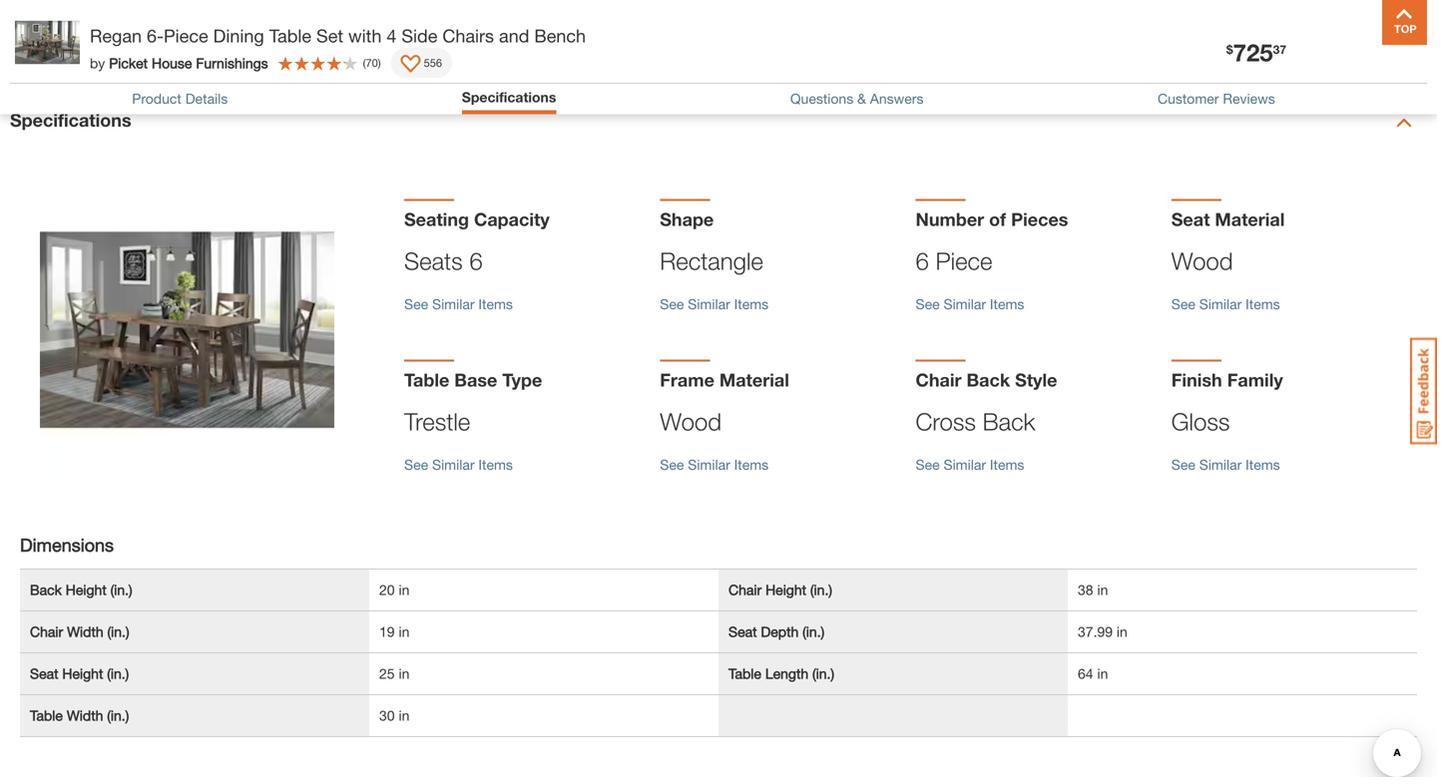 Task type: vqa. For each thing, say whether or not it's contained in the screenshot.


Task type: describe. For each thing, give the bounding box(es) containing it.
width for chair
[[67, 624, 103, 640]]

table left 'set'
[[269, 25, 311, 46]]

chair for chair height (in.)
[[729, 582, 762, 598]]

finish family
[[1171, 369, 1283, 391]]

chairs
[[442, 25, 494, 46]]

see for seat material
[[1171, 296, 1195, 312]]

customer reviews
[[1158, 90, 1275, 107]]

6-
[[147, 25, 164, 46]]

similar for table base type
[[432, 457, 475, 473]]

style
[[1015, 369, 1057, 391]]

see similar items for shape
[[660, 296, 769, 312]]

see for chair back style
[[916, 457, 940, 473]]

)
[[378, 56, 381, 69]]

chair for chair width (in.)
[[30, 624, 63, 640]]

(in.) for table length (in.)
[[812, 666, 834, 682]]

in for 25 in
[[399, 666, 410, 682]]

$ 725 37
[[1226, 38, 1286, 66]]

table width (in.)
[[30, 708, 129, 724]]

see for shape
[[660, 296, 684, 312]]

pieces
[[1011, 209, 1068, 230]]

material for frame material
[[719, 369, 789, 391]]

customer
[[1158, 90, 1219, 107]]

(in.) for seat height (in.)
[[107, 666, 129, 682]]

seat for seat material
[[1171, 209, 1210, 230]]

side
[[402, 25, 437, 46]]

height for back
[[66, 582, 107, 598]]

house
[[152, 55, 192, 71]]

frame material
[[660, 369, 789, 391]]

dining
[[213, 25, 264, 46]]

questions
[[790, 90, 853, 107]]

furnishings
[[196, 55, 268, 71]]

see similar items for seat material
[[1171, 296, 1280, 312]]

see for frame material
[[660, 457, 684, 473]]

(in.) for seat depth (in.)
[[803, 624, 825, 640]]

556
[[424, 56, 442, 69]]

20 in
[[379, 582, 410, 598]]

items for seating capacity
[[478, 296, 513, 312]]

table base type
[[404, 369, 542, 391]]

(in.) for chair width (in.)
[[107, 624, 129, 640]]

25
[[379, 666, 395, 682]]

product
[[132, 90, 181, 107]]

material for seat material
[[1215, 209, 1285, 230]]

see similar items for table base type
[[404, 457, 513, 473]]

chair height (in.)
[[729, 582, 832, 598]]

table for table width (in.)
[[30, 708, 63, 724]]

width for table
[[67, 708, 103, 724]]

items for finish family
[[1246, 457, 1280, 473]]

top button
[[1382, 0, 1427, 45]]

details
[[185, 90, 228, 107]]

30
[[379, 708, 395, 724]]

chair back style
[[916, 369, 1057, 391]]

4
[[387, 25, 397, 46]]

wood for seat
[[1171, 247, 1233, 275]]

seating capacity
[[404, 209, 550, 230]]

back for chair
[[967, 369, 1010, 391]]

seat height (in.)
[[30, 666, 129, 682]]

gloss
[[1171, 408, 1230, 436]]

items for seat material
[[1246, 296, 1280, 312]]

seat for seat height (in.)
[[30, 666, 58, 682]]

( 70 )
[[363, 56, 381, 69]]

regan 6-piece dining table set with 4 side chairs and bench
[[90, 25, 586, 46]]

type
[[502, 369, 542, 391]]

6 piece
[[916, 247, 992, 275]]

answers
[[870, 90, 924, 107]]

with
[[348, 25, 382, 46]]

1 6 from the left
[[469, 247, 483, 275]]

&
[[857, 90, 866, 107]]

see for table base type
[[404, 457, 428, 473]]

back height (in.)
[[30, 582, 132, 598]]

0 horizontal spatial piece
[[164, 25, 208, 46]]

70
[[366, 56, 378, 69]]

questions & answers
[[790, 90, 924, 107]]

725
[[1233, 38, 1273, 66]]

similar for finish family
[[1199, 457, 1242, 473]]

table length (in.)
[[729, 666, 834, 682]]

in for 20 in
[[399, 582, 410, 598]]

$
[[1226, 42, 1233, 56]]

0 vertical spatial specifications
[[462, 89, 556, 105]]



Task type: locate. For each thing, give the bounding box(es) containing it.
in right 38
[[1097, 582, 1108, 598]]

height for seat
[[62, 666, 103, 682]]

table for table base type
[[404, 369, 449, 391]]

in right 30 at bottom
[[399, 708, 410, 724]]

items for shape
[[734, 296, 769, 312]]

similar down seats 6
[[432, 296, 475, 312]]

see similar items for chair back style
[[916, 457, 1024, 473]]

1 horizontal spatial wood
[[1171, 247, 1233, 275]]

height up "chair width (in.)"
[[66, 582, 107, 598]]

(in.) right the depth
[[803, 624, 825, 640]]

specifications
[[462, 89, 556, 105], [10, 109, 131, 131]]

back
[[967, 369, 1010, 391], [983, 408, 1035, 436], [30, 582, 62, 598]]

items
[[478, 296, 513, 312], [734, 296, 769, 312], [990, 296, 1024, 312], [1246, 296, 1280, 312], [478, 457, 513, 473], [734, 457, 769, 473], [990, 457, 1024, 473], [1246, 457, 1280, 473]]

2 6 from the left
[[916, 247, 929, 275]]

seating
[[404, 209, 469, 230]]

in right 25 at the bottom left of the page
[[399, 666, 410, 682]]

556 button
[[391, 48, 452, 78]]

see similar items down seats 6
[[404, 296, 513, 312]]

picket
[[109, 55, 148, 71]]

1 vertical spatial width
[[67, 708, 103, 724]]

38 in
[[1078, 582, 1108, 598]]

see down gloss
[[1171, 457, 1195, 473]]

(in.) down the back height (in.)
[[107, 624, 129, 640]]

0 horizontal spatial 6
[[469, 247, 483, 275]]

6
[[469, 247, 483, 275], [916, 247, 929, 275]]

capacity
[[474, 209, 550, 230]]

piece
[[164, 25, 208, 46], [936, 247, 992, 275]]

height for chair
[[766, 582, 806, 598]]

wood
[[1171, 247, 1233, 275], [660, 408, 722, 436]]

see similar items for frame material
[[660, 457, 769, 473]]

see similar items
[[404, 296, 513, 312], [660, 296, 769, 312], [916, 296, 1024, 312], [1171, 296, 1280, 312], [404, 457, 513, 473], [660, 457, 769, 473], [916, 457, 1024, 473], [1171, 457, 1280, 473]]

in for 19 in
[[399, 624, 410, 640]]

in
[[399, 582, 410, 598], [1097, 582, 1108, 598], [399, 624, 410, 640], [1117, 624, 1128, 640], [399, 666, 410, 682], [1097, 666, 1108, 682], [399, 708, 410, 724]]

piece up by picket house furnishings
[[164, 25, 208, 46]]

1 vertical spatial specifications
[[10, 109, 131, 131]]

(in.) right length
[[812, 666, 834, 682]]

(in.) for table width (in.)
[[107, 708, 129, 724]]

reviews
[[1223, 90, 1275, 107]]

seats
[[404, 247, 463, 275]]

items for chair back style
[[990, 457, 1024, 473]]

similar down trestle
[[432, 457, 475, 473]]

see up 'finish'
[[1171, 296, 1195, 312]]

0 vertical spatial back
[[967, 369, 1010, 391]]

64 in
[[1078, 666, 1108, 682]]

see similar items down rectangle
[[660, 296, 769, 312]]

see similar items up finish family
[[1171, 296, 1280, 312]]

1 vertical spatial seat
[[729, 624, 757, 640]]

bench
[[534, 25, 586, 46]]

see similar items down frame material
[[660, 457, 769, 473]]

in right 64
[[1097, 666, 1108, 682]]

product image image
[[15, 10, 80, 75]]

regan
[[90, 25, 142, 46]]

0 horizontal spatial chair
[[30, 624, 63, 640]]

items down base
[[478, 457, 513, 473]]

similar up finish family
[[1199, 296, 1242, 312]]

(
[[363, 56, 366, 69]]

see for number of pieces
[[916, 296, 940, 312]]

see down 6 piece
[[916, 296, 940, 312]]

1 vertical spatial material
[[719, 369, 789, 391]]

seat material
[[1171, 209, 1285, 230]]

1 vertical spatial wood
[[660, 408, 722, 436]]

frame
[[660, 369, 714, 391]]

see for seating capacity
[[404, 296, 428, 312]]

shape
[[660, 209, 714, 230]]

6 down seating capacity
[[469, 247, 483, 275]]

number of pieces
[[916, 209, 1068, 230]]

1 horizontal spatial chair
[[729, 582, 762, 598]]

6 down number
[[916, 247, 929, 275]]

table up trestle
[[404, 369, 449, 391]]

items down seats 6
[[478, 296, 513, 312]]

0 vertical spatial width
[[67, 624, 103, 640]]

2 horizontal spatial chair
[[916, 369, 962, 391]]

see similar items down cross back
[[916, 457, 1024, 473]]

similar for shape
[[688, 296, 730, 312]]

items down cross back
[[990, 457, 1024, 473]]

1 vertical spatial chair
[[729, 582, 762, 598]]

1 horizontal spatial specifications
[[462, 89, 556, 105]]

see down rectangle
[[660, 296, 684, 312]]

items for number of pieces
[[990, 296, 1024, 312]]

table left length
[[729, 666, 761, 682]]

0 horizontal spatial seat
[[30, 666, 58, 682]]

similar for seating capacity
[[432, 296, 475, 312]]

in for 38 in
[[1097, 582, 1108, 598]]

table
[[269, 25, 311, 46], [404, 369, 449, 391], [729, 666, 761, 682], [30, 708, 63, 724]]

1 horizontal spatial material
[[1215, 209, 1285, 230]]

in for 37.99 in
[[1117, 624, 1128, 640]]

chair up seat depth (in.)
[[729, 582, 762, 598]]

(in.) down seat height (in.)
[[107, 708, 129, 724]]

0 vertical spatial piece
[[164, 25, 208, 46]]

product details button
[[132, 90, 228, 107], [132, 90, 228, 107]]

0 vertical spatial wood
[[1171, 247, 1233, 275]]

items up family
[[1246, 296, 1280, 312]]

product details
[[132, 90, 228, 107]]

items down frame material
[[734, 457, 769, 473]]

see down seats
[[404, 296, 428, 312]]

1 horizontal spatial 6
[[916, 247, 929, 275]]

see down 'frame'
[[660, 457, 684, 473]]

64
[[1078, 666, 1093, 682]]

similar for number of pieces
[[944, 296, 986, 312]]

width down seat height (in.)
[[67, 708, 103, 724]]

width
[[67, 624, 103, 640], [67, 708, 103, 724]]

(in.)
[[110, 582, 132, 598], [810, 582, 832, 598], [107, 624, 129, 640], [803, 624, 825, 640], [107, 666, 129, 682], [812, 666, 834, 682], [107, 708, 129, 724]]

0 horizontal spatial specifications
[[10, 109, 131, 131]]

see down cross
[[916, 457, 940, 473]]

2 vertical spatial seat
[[30, 666, 58, 682]]

19 in
[[379, 624, 410, 640]]

seat
[[1171, 209, 1210, 230], [729, 624, 757, 640], [30, 666, 58, 682]]

depth
[[761, 624, 799, 640]]

of
[[989, 209, 1006, 230]]

see similar items for seating capacity
[[404, 296, 513, 312]]

2 vertical spatial back
[[30, 582, 62, 598]]

by
[[90, 55, 105, 71]]

in right 37.99
[[1117, 624, 1128, 640]]

37
[[1273, 42, 1286, 56]]

in for 64 in
[[1097, 666, 1108, 682]]

see similar items down trestle
[[404, 457, 513, 473]]

wood down seat material
[[1171, 247, 1233, 275]]

base
[[454, 369, 497, 391]]

1 vertical spatial piece
[[936, 247, 992, 275]]

19
[[379, 624, 395, 640]]

finish
[[1171, 369, 1222, 391]]

similar down 6 piece
[[944, 296, 986, 312]]

wood down 'frame'
[[660, 408, 722, 436]]

0 horizontal spatial material
[[719, 369, 789, 391]]

height down "chair width (in.)"
[[62, 666, 103, 682]]

customer reviews button
[[1158, 90, 1275, 107], [1158, 90, 1275, 107]]

chair for chair back style
[[916, 369, 962, 391]]

chair up cross
[[916, 369, 962, 391]]

see similar items down gloss
[[1171, 457, 1280, 473]]

trestle
[[404, 408, 470, 436]]

similar down frame material
[[688, 457, 730, 473]]

questions & answers button
[[790, 90, 924, 107], [790, 90, 924, 107]]

feedback link image
[[1410, 337, 1437, 445]]

seat for seat depth (in.)
[[729, 624, 757, 640]]

chair
[[916, 369, 962, 391], [729, 582, 762, 598], [30, 624, 63, 640]]

back down dimensions
[[30, 582, 62, 598]]

similar down cross back
[[944, 457, 986, 473]]

cross back
[[916, 408, 1035, 436]]

cross
[[916, 408, 976, 436]]

seats 6
[[404, 247, 483, 275]]

length
[[765, 666, 809, 682]]

items for table base type
[[478, 457, 513, 473]]

see similar items down 6 piece
[[916, 296, 1024, 312]]

table for table length (in.)
[[729, 666, 761, 682]]

0 vertical spatial chair
[[916, 369, 962, 391]]

items down 6 piece
[[990, 296, 1024, 312]]

chair up seat height (in.)
[[30, 624, 63, 640]]

number
[[916, 209, 984, 230]]

width down the back height (in.)
[[67, 624, 103, 640]]

0 vertical spatial seat
[[1171, 209, 1210, 230]]

37.99 in
[[1078, 624, 1128, 640]]

items down family
[[1246, 457, 1280, 473]]

similar down gloss
[[1199, 457, 1242, 473]]

in for 30 in
[[399, 708, 410, 724]]

back up cross back
[[967, 369, 1010, 391]]

material
[[1215, 209, 1285, 230], [719, 369, 789, 391]]

back for cross
[[983, 408, 1035, 436]]

height
[[66, 582, 107, 598], [766, 582, 806, 598], [62, 666, 103, 682]]

set
[[316, 25, 343, 46]]

in right the 20
[[399, 582, 410, 598]]

specifications down "by"
[[10, 109, 131, 131]]

in right the 19
[[399, 624, 410, 640]]

caret image
[[1396, 115, 1412, 131]]

back down chair back style
[[983, 408, 1035, 436]]

dimensions
[[20, 534, 114, 556]]

25 in
[[379, 666, 410, 682]]

similar for seat material
[[1199, 296, 1242, 312]]

(in.) down "chair width (in.)"
[[107, 666, 129, 682]]

specifications down and
[[462, 89, 556, 105]]

20
[[379, 582, 395, 598]]

seat depth (in.)
[[729, 624, 825, 640]]

chair width (in.)
[[30, 624, 129, 640]]

table down seat height (in.)
[[30, 708, 63, 724]]

similar
[[432, 296, 475, 312], [688, 296, 730, 312], [944, 296, 986, 312], [1199, 296, 1242, 312], [432, 457, 475, 473], [688, 457, 730, 473], [944, 457, 986, 473], [1199, 457, 1242, 473]]

(in.) up "chair width (in.)"
[[110, 582, 132, 598]]

wood for frame
[[660, 408, 722, 436]]

2 horizontal spatial seat
[[1171, 209, 1210, 230]]

37.99
[[1078, 624, 1113, 640]]

38
[[1078, 582, 1093, 598]]

product image
[[40, 183, 334, 477]]

similar down rectangle
[[688, 296, 730, 312]]

0 vertical spatial material
[[1215, 209, 1285, 230]]

0 horizontal spatial wood
[[660, 408, 722, 436]]

specifications button
[[0, 83, 1437, 163], [462, 89, 556, 109], [462, 89, 556, 105]]

1 vertical spatial back
[[983, 408, 1035, 436]]

items for frame material
[[734, 457, 769, 473]]

rectangle
[[660, 247, 763, 275]]

items down rectangle
[[734, 296, 769, 312]]

1 horizontal spatial piece
[[936, 247, 992, 275]]

similar for chair back style
[[944, 457, 986, 473]]

family
[[1227, 369, 1283, 391]]

30 in
[[379, 708, 410, 724]]

see similar items for number of pieces
[[916, 296, 1024, 312]]

see similar items for finish family
[[1171, 457, 1280, 473]]

see for finish family
[[1171, 457, 1195, 473]]

see down trestle
[[404, 457, 428, 473]]

display image
[[401, 55, 421, 75]]

1 horizontal spatial seat
[[729, 624, 757, 640]]

2 vertical spatial chair
[[30, 624, 63, 640]]

and
[[499, 25, 529, 46]]

(in.) for back height (in.)
[[110, 582, 132, 598]]

by picket house furnishings
[[90, 55, 268, 71]]

similar for frame material
[[688, 457, 730, 473]]

(in.) for chair height (in.)
[[810, 582, 832, 598]]

height up the depth
[[766, 582, 806, 598]]

piece down number
[[936, 247, 992, 275]]

(in.) up seat depth (in.)
[[810, 582, 832, 598]]



